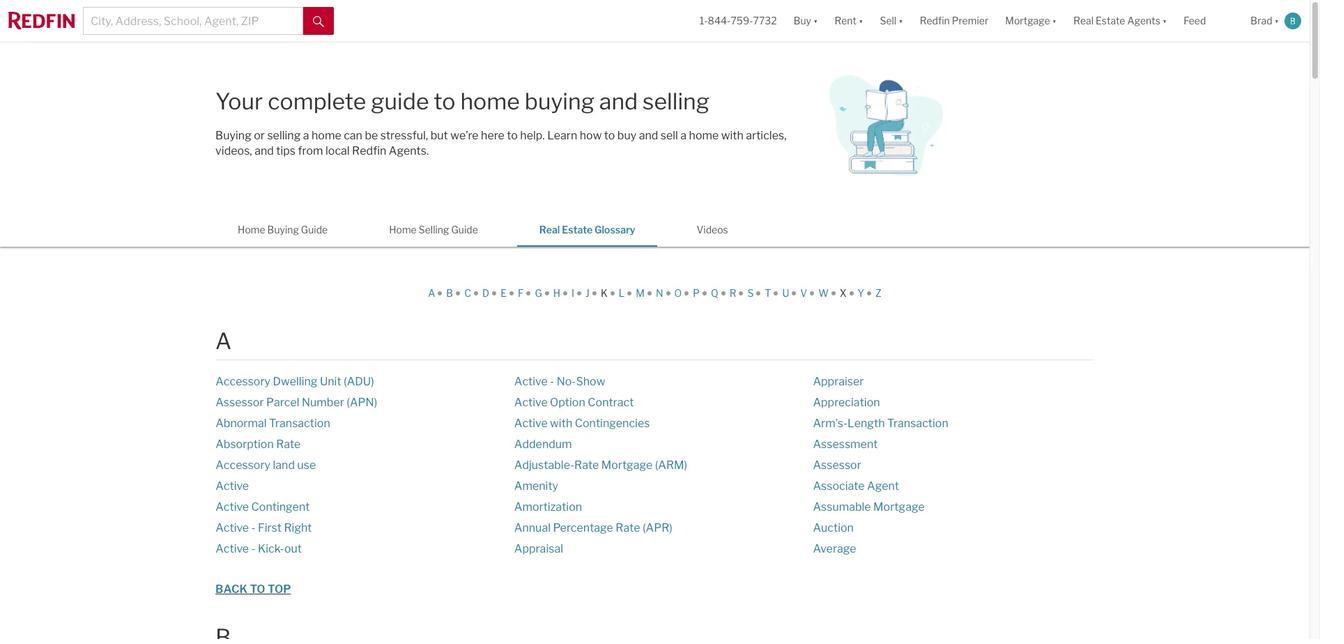 Task type: vqa. For each thing, say whether or not it's contained in the screenshot.
Buying to the top
yes



Task type: locate. For each thing, give the bounding box(es) containing it.
home selling guide link
[[367, 213, 500, 245]]

a
[[428, 287, 435, 299], [215, 328, 232, 355]]

2 horizontal spatial home
[[689, 129, 719, 142]]

transaction down 'assessor parcel number (apn)' at the left bottom
[[269, 417, 330, 430]]

0 horizontal spatial to
[[434, 87, 456, 115]]

1 horizontal spatial with
[[721, 129, 744, 142]]

assessor up associate
[[813, 459, 862, 472]]

buy ▾
[[794, 15, 818, 27]]

1 horizontal spatial to
[[507, 129, 518, 142]]

2 ▾ from the left
[[859, 15, 863, 27]]

brad
[[1251, 15, 1273, 27]]

real right mortgage ▾
[[1074, 15, 1094, 27]]

▾ for brad ▾
[[1275, 15, 1279, 27]]

▾ right agents
[[1163, 15, 1167, 27]]

to up but
[[434, 87, 456, 115]]

1 vertical spatial a
[[215, 328, 232, 355]]

0 vertical spatial buying
[[215, 129, 252, 142]]

active
[[514, 375, 548, 388], [514, 396, 548, 409], [514, 417, 548, 430], [216, 480, 249, 493], [216, 501, 249, 514], [216, 521, 249, 535], [216, 542, 249, 556]]

amortization
[[514, 501, 582, 514]]

City, Address, School, Agent, ZIP search field
[[83, 7, 303, 35]]

and left sell
[[639, 129, 658, 142]]

to right the here
[[507, 129, 518, 142]]

home up the here
[[460, 87, 520, 115]]

0 horizontal spatial selling
[[267, 129, 301, 142]]

transaction down 'appreciation' link
[[887, 417, 949, 430]]

(adu)
[[344, 375, 374, 388]]

estate
[[1096, 15, 1125, 27], [562, 224, 593, 236]]

l
[[619, 287, 625, 299]]

active - kick-out link
[[216, 542, 497, 557]]

to left buy on the left
[[604, 129, 615, 142]]

2 horizontal spatial to
[[604, 129, 615, 142]]

1 vertical spatial mortgage
[[601, 459, 653, 472]]

1 horizontal spatial a
[[681, 129, 687, 142]]

mortgage down agent
[[874, 501, 925, 514]]

1 horizontal spatial home
[[460, 87, 520, 115]]

buying inside buying or selling a home can be stressful, but we're here to help. learn how to buy and sell a home with articles, videos, and tips from local redfin agents.
[[215, 129, 252, 142]]

sell
[[661, 129, 678, 142]]

c
[[464, 287, 471, 299]]

- for first
[[251, 521, 256, 535]]

1 vertical spatial selling
[[267, 129, 301, 142]]

1 vertical spatial redfin
[[352, 144, 386, 157]]

active up active contingent
[[216, 480, 249, 493]]

g
[[535, 287, 542, 299]]

0 vertical spatial estate
[[1096, 15, 1125, 27]]

guide for home buying guide
[[301, 224, 328, 236]]

2 accessory from the top
[[216, 459, 270, 472]]

0 vertical spatial and
[[599, 87, 638, 115]]

2 vertical spatial mortgage
[[874, 501, 925, 514]]

selling up tips
[[267, 129, 301, 142]]

active option contract
[[514, 396, 634, 409]]

0 vertical spatial assessor
[[216, 396, 264, 409]]

active with contingencies
[[514, 417, 650, 430]]

- for kick-
[[251, 542, 256, 556]]

contract
[[588, 396, 634, 409]]

land
[[273, 459, 295, 472]]

top
[[268, 583, 291, 596]]

redfin inside buying or selling a home can be stressful, but we're here to help. learn how to buy and sell a home with articles, videos, and tips from local redfin agents.
[[352, 144, 386, 157]]

real up h 'link'
[[539, 224, 560, 236]]

0 vertical spatial with
[[721, 129, 744, 142]]

number
[[302, 396, 344, 409]]

2 vertical spatial -
[[251, 542, 256, 556]]

▾ for buy ▾
[[814, 15, 818, 27]]

learn
[[547, 129, 577, 142]]

home right sell
[[689, 129, 719, 142]]

brad ▾
[[1251, 15, 1279, 27]]

active up addendum
[[514, 417, 548, 430]]

l link
[[619, 287, 625, 299]]

2 home from the left
[[389, 224, 417, 236]]

0 horizontal spatial estate
[[562, 224, 593, 236]]

e
[[501, 287, 507, 299]]

g link
[[535, 287, 542, 299]]

u link
[[782, 287, 789, 299]]

- inside active - no-show link
[[550, 375, 554, 388]]

0 horizontal spatial mortgage
[[601, 459, 653, 472]]

- inside active - first right link
[[251, 521, 256, 535]]

h
[[553, 287, 561, 299]]

b link
[[446, 287, 453, 299]]

0 vertical spatial a
[[428, 287, 435, 299]]

0 horizontal spatial guide
[[301, 224, 328, 236]]

1 horizontal spatial guide
[[451, 224, 478, 236]]

accessory up abnormal
[[216, 375, 270, 388]]

sell
[[880, 15, 897, 27]]

contingent
[[251, 501, 310, 514]]

▾ right "rent"
[[859, 15, 863, 27]]

c link
[[464, 287, 471, 299]]

feed button
[[1176, 0, 1242, 42]]

- inside the active - kick-out link
[[251, 542, 256, 556]]

2 horizontal spatial mortgage
[[1005, 15, 1050, 27]]

active up active - first right
[[216, 501, 249, 514]]

guide
[[301, 224, 328, 236], [451, 224, 478, 236]]

4 ▾ from the left
[[1052, 15, 1057, 27]]

assessor up abnormal
[[216, 396, 264, 409]]

mortgage down addendum link
[[601, 459, 653, 472]]

absorption rate link
[[216, 437, 497, 452]]

buy ▾ button
[[785, 0, 826, 42]]

buying
[[215, 129, 252, 142], [267, 224, 299, 236]]

home for a
[[312, 129, 341, 142]]

rate left (apr)
[[616, 521, 640, 535]]

0 horizontal spatial home
[[238, 224, 265, 236]]

0 vertical spatial accessory
[[216, 375, 270, 388]]

- left kick-
[[251, 542, 256, 556]]

d
[[482, 287, 489, 299]]

a up from
[[303, 129, 309, 142]]

1 transaction from the left
[[269, 417, 330, 430]]

abnormal transaction
[[216, 417, 330, 430]]

transaction inside 'arm's-length transaction' link
[[887, 417, 949, 430]]

v link
[[801, 287, 807, 299]]

and down or
[[255, 144, 274, 157]]

rate down active with contingencies
[[574, 459, 599, 472]]

1 vertical spatial and
[[639, 129, 658, 142]]

1 guide from the left
[[301, 224, 328, 236]]

real inside dropdown button
[[1074, 15, 1094, 27]]

▾ for mortgage ▾
[[1052, 15, 1057, 27]]

(apr)
[[643, 521, 673, 535]]

1 home from the left
[[238, 224, 265, 236]]

2 transaction from the left
[[887, 417, 949, 430]]

home
[[460, 87, 520, 115], [312, 129, 341, 142], [689, 129, 719, 142]]

selling up sell
[[643, 87, 710, 115]]

1 vertical spatial assessor
[[813, 459, 862, 472]]

average link
[[813, 542, 1094, 557]]

back to top
[[215, 583, 291, 596]]

accessory down absorption
[[216, 459, 270, 472]]

2 guide from the left
[[451, 224, 478, 236]]

0 horizontal spatial buying
[[215, 129, 252, 142]]

0 vertical spatial -
[[550, 375, 554, 388]]

▾ right brad
[[1275, 15, 1279, 27]]

selling inside buying or selling a home can be stressful, but we're here to help. learn how to buy and sell a home with articles, videos, and tips from local redfin agents.
[[267, 129, 301, 142]]

759-
[[731, 15, 753, 27]]

7732
[[753, 15, 777, 27]]

active down the active - no-show at the left
[[514, 396, 548, 409]]

adjustable-rate mortgage (arm)
[[514, 459, 687, 472]]

redfin premier button
[[912, 0, 997, 42]]

▾ right buy
[[814, 15, 818, 27]]

i link
[[572, 287, 574, 299]]

1 vertical spatial buying
[[267, 224, 299, 236]]

home
[[238, 224, 265, 236], [389, 224, 417, 236]]

active for active contingent
[[216, 501, 249, 514]]

articles,
[[746, 129, 787, 142]]

0 horizontal spatial with
[[550, 417, 572, 430]]

mortgage inside assumable mortgage link
[[874, 501, 925, 514]]

rent ▾
[[835, 15, 863, 27]]

buy
[[794, 15, 811, 27]]

1 horizontal spatial rate
[[574, 459, 599, 472]]

i
[[572, 287, 574, 299]]

d link
[[482, 287, 489, 299]]

estate for agents
[[1096, 15, 1125, 27]]

0 horizontal spatial rate
[[276, 438, 301, 451]]

glossary
[[595, 224, 635, 236]]

1 vertical spatial -
[[251, 521, 256, 535]]

▾ for sell ▾
[[899, 15, 903, 27]]

1 horizontal spatial redfin
[[920, 15, 950, 27]]

estate left glossary
[[562, 224, 593, 236]]

active for active option contract
[[514, 396, 548, 409]]

assessor for assessor
[[813, 459, 862, 472]]

1 vertical spatial accessory
[[216, 459, 270, 472]]

rate up land
[[276, 438, 301, 451]]

0 vertical spatial real
[[1074, 15, 1094, 27]]

annual
[[514, 521, 551, 535]]

1 horizontal spatial assessor
[[813, 459, 862, 472]]

with down option
[[550, 417, 572, 430]]

estate left agents
[[1096, 15, 1125, 27]]

1 horizontal spatial home
[[389, 224, 417, 236]]

amenity link
[[514, 479, 795, 494]]

2 vertical spatial and
[[255, 144, 274, 157]]

0 horizontal spatial real
[[539, 224, 560, 236]]

mortgage right the premier
[[1005, 15, 1050, 27]]

sell ▾ button
[[872, 0, 912, 42]]

abnormal
[[216, 417, 267, 430]]

rent ▾ button
[[835, 0, 863, 42]]

active for active - first right
[[216, 521, 249, 535]]

5 ▾ from the left
[[1163, 15, 1167, 27]]

q
[[711, 287, 718, 299]]

active up active - kick-out
[[216, 521, 249, 535]]

1 horizontal spatial and
[[599, 87, 638, 115]]

1-
[[700, 15, 708, 27]]

0 vertical spatial rate
[[276, 438, 301, 451]]

back
[[215, 583, 248, 596]]

redfin down be
[[352, 144, 386, 157]]

appraisal
[[514, 542, 563, 556]]

▾ left real estate agents ▾
[[1052, 15, 1057, 27]]

1 accessory from the top
[[216, 375, 270, 388]]

sell ▾ button
[[880, 0, 903, 42]]

unit
[[320, 375, 341, 388]]

1 horizontal spatial a
[[428, 287, 435, 299]]

▾
[[814, 15, 818, 27], [859, 15, 863, 27], [899, 15, 903, 27], [1052, 15, 1057, 27], [1163, 15, 1167, 27], [1275, 15, 1279, 27]]

rate for adjustable-
[[574, 459, 599, 472]]

(arm)
[[655, 459, 687, 472]]

o
[[674, 287, 682, 299]]

1 vertical spatial estate
[[562, 224, 593, 236]]

1 vertical spatial rate
[[574, 459, 599, 472]]

3 ▾ from the left
[[899, 15, 903, 27]]

1 horizontal spatial estate
[[1096, 15, 1125, 27]]

- left no-
[[550, 375, 554, 388]]

1 horizontal spatial mortgage
[[874, 501, 925, 514]]

active down active - first right
[[216, 542, 249, 556]]

0 vertical spatial redfin
[[920, 15, 950, 27]]

0 vertical spatial mortgage
[[1005, 15, 1050, 27]]

with left articles,
[[721, 129, 744, 142]]

addendum link
[[514, 437, 795, 452]]

a right sell
[[681, 129, 687, 142]]

▾ right sell
[[899, 15, 903, 27]]

e link
[[501, 287, 507, 299]]

real for real estate agents ▾
[[1074, 15, 1094, 27]]

x
[[840, 287, 847, 299]]

appreciation
[[813, 396, 880, 409]]

0 horizontal spatial assessor
[[216, 396, 264, 409]]

1 ▾ from the left
[[814, 15, 818, 27]]

buy
[[618, 129, 637, 142]]

t
[[765, 287, 771, 299]]

real
[[1074, 15, 1094, 27], [539, 224, 560, 236]]

1 horizontal spatial real
[[1074, 15, 1094, 27]]

show
[[576, 375, 605, 388]]

estate inside dropdown button
[[1096, 15, 1125, 27]]

how
[[580, 129, 602, 142]]

home up the "local"
[[312, 129, 341, 142]]

active left no-
[[514, 375, 548, 388]]

0 horizontal spatial and
[[255, 144, 274, 157]]

tips
[[276, 144, 296, 157]]

redfin left the premier
[[920, 15, 950, 27]]

2 vertical spatial rate
[[616, 521, 640, 535]]

transaction inside abnormal transaction link
[[269, 417, 330, 430]]

0 horizontal spatial a
[[303, 129, 309, 142]]

6 ▾ from the left
[[1275, 15, 1279, 27]]

1 horizontal spatial transaction
[[887, 417, 949, 430]]

0 horizontal spatial transaction
[[269, 417, 330, 430]]

active - kick-out
[[216, 542, 302, 556]]

j
[[586, 287, 590, 299]]

0 vertical spatial selling
[[643, 87, 710, 115]]

0 horizontal spatial home
[[312, 129, 341, 142]]

mortgage inside adjustable-rate mortgage (arm) link
[[601, 459, 653, 472]]

0 horizontal spatial redfin
[[352, 144, 386, 157]]

1 vertical spatial real
[[539, 224, 560, 236]]

and up buy on the left
[[599, 87, 638, 115]]

- left the first at bottom left
[[251, 521, 256, 535]]

active for active - no-show
[[514, 375, 548, 388]]



Task type: describe. For each thing, give the bounding box(es) containing it.
▾ for rent ▾
[[859, 15, 863, 27]]

active - first right link
[[216, 521, 497, 536]]

rate for absorption
[[276, 438, 301, 451]]

real estate agents ▾ link
[[1074, 0, 1167, 42]]

home buying guide
[[238, 224, 328, 236]]

right
[[284, 521, 312, 535]]

0 horizontal spatial a
[[215, 328, 232, 355]]

active - first right
[[216, 521, 312, 535]]

n
[[656, 287, 663, 299]]

active contingent
[[216, 501, 310, 514]]

arm's-length transaction link
[[813, 416, 1094, 432]]

but
[[431, 129, 448, 142]]

w
[[819, 287, 829, 299]]

2 a from the left
[[681, 129, 687, 142]]

appreciation link
[[813, 395, 1094, 411]]

s
[[748, 287, 754, 299]]

t link
[[765, 287, 771, 299]]

guide for home selling guide
[[451, 224, 478, 236]]

absorption rate
[[216, 438, 301, 451]]

w link
[[819, 287, 829, 299]]

be
[[365, 129, 378, 142]]

p link
[[693, 287, 700, 299]]

absorption
[[216, 438, 274, 451]]

user photo image
[[1285, 13, 1301, 29]]

back to top link
[[215, 583, 291, 596]]

n link
[[656, 287, 663, 299]]

videos
[[697, 224, 728, 236]]

accessory dwelling unit (adu)
[[216, 375, 374, 388]]

r
[[730, 287, 736, 299]]

s link
[[748, 287, 754, 299]]

real for real estate glossary
[[539, 224, 560, 236]]

reading resources image
[[813, 74, 953, 178]]

u
[[782, 287, 789, 299]]

auction link
[[813, 521, 1094, 536]]

your complete guide to home buying and selling
[[215, 87, 710, 115]]

appraisal link
[[514, 542, 795, 557]]

f link
[[518, 287, 524, 299]]

associate agent link
[[813, 479, 1094, 494]]

assessor for assessor parcel number (apn)
[[216, 396, 264, 409]]

redfin premier
[[920, 15, 989, 27]]

mortgage inside mortgage ▾ dropdown button
[[1005, 15, 1050, 27]]

complete
[[268, 87, 366, 115]]

1 horizontal spatial buying
[[267, 224, 299, 236]]

use
[[297, 459, 316, 472]]

z link
[[876, 287, 882, 299]]

annual percentage rate (apr)
[[514, 521, 673, 535]]

accessory for accessory dwelling unit (adu)
[[216, 375, 270, 388]]

home buying guide link
[[215, 213, 350, 245]]

assessor parcel number (apn)
[[216, 396, 377, 409]]

mortgage ▾
[[1005, 15, 1057, 27]]

2 horizontal spatial rate
[[616, 521, 640, 535]]

agent
[[867, 480, 899, 493]]

amortization link
[[514, 500, 795, 515]]

premier
[[952, 15, 989, 27]]

mortgage ▾ button
[[997, 0, 1065, 42]]

active option contract link
[[514, 395, 795, 411]]

f
[[518, 287, 524, 299]]

r link
[[730, 287, 736, 299]]

assumable
[[813, 501, 871, 514]]

arm's-length transaction
[[813, 417, 949, 430]]

estate for glossary
[[562, 224, 593, 236]]

local
[[326, 144, 350, 157]]

active with contingencies link
[[514, 416, 795, 432]]

kick-
[[258, 542, 284, 556]]

stressful,
[[380, 129, 428, 142]]

accessory for accessory land use
[[216, 459, 270, 472]]

agents
[[1128, 15, 1161, 27]]

we're
[[450, 129, 479, 142]]

selling
[[419, 224, 449, 236]]

can
[[344, 129, 362, 142]]

assessment link
[[813, 437, 1094, 452]]

submit search image
[[313, 16, 324, 27]]

y
[[858, 287, 864, 299]]

home for to
[[460, 87, 520, 115]]

1 a from the left
[[303, 129, 309, 142]]

- for no-
[[550, 375, 554, 388]]

home for home buying guide
[[238, 224, 265, 236]]

percentage
[[553, 521, 613, 535]]

real estate glossary link
[[517, 213, 658, 245]]

home for home selling guide
[[389, 224, 417, 236]]

1 vertical spatial with
[[550, 417, 572, 430]]

parcel
[[266, 396, 299, 409]]

z
[[876, 287, 882, 299]]

redfin inside 'redfin premier' button
[[920, 15, 950, 27]]

assumable mortgage link
[[813, 500, 1094, 515]]

out
[[284, 542, 302, 556]]

home selling guide
[[389, 224, 478, 236]]

first
[[258, 521, 282, 535]]

active for active
[[216, 480, 249, 493]]

assessment
[[813, 438, 878, 451]]

active for active - kick-out
[[216, 542, 249, 556]]

your
[[215, 87, 263, 115]]

real estate agents ▾ button
[[1065, 0, 1176, 42]]

q link
[[711, 287, 718, 299]]

1 horizontal spatial selling
[[643, 87, 710, 115]]

accessory land use
[[216, 459, 316, 472]]

active for active with contingencies
[[514, 417, 548, 430]]

contingencies
[[575, 417, 650, 430]]

2 horizontal spatial and
[[639, 129, 658, 142]]

amenity
[[514, 480, 558, 493]]

1-844-759-7732
[[700, 15, 777, 27]]

option
[[550, 396, 585, 409]]

buy ▾ button
[[794, 0, 818, 42]]

appraiser link
[[813, 374, 1094, 390]]

1-844-759-7732 link
[[700, 15, 777, 27]]

assessor link
[[813, 458, 1094, 473]]

with inside buying or selling a home can be stressful, but we're here to help. learn how to buy and sell a home with articles, videos, and tips from local redfin agents.
[[721, 129, 744, 142]]



